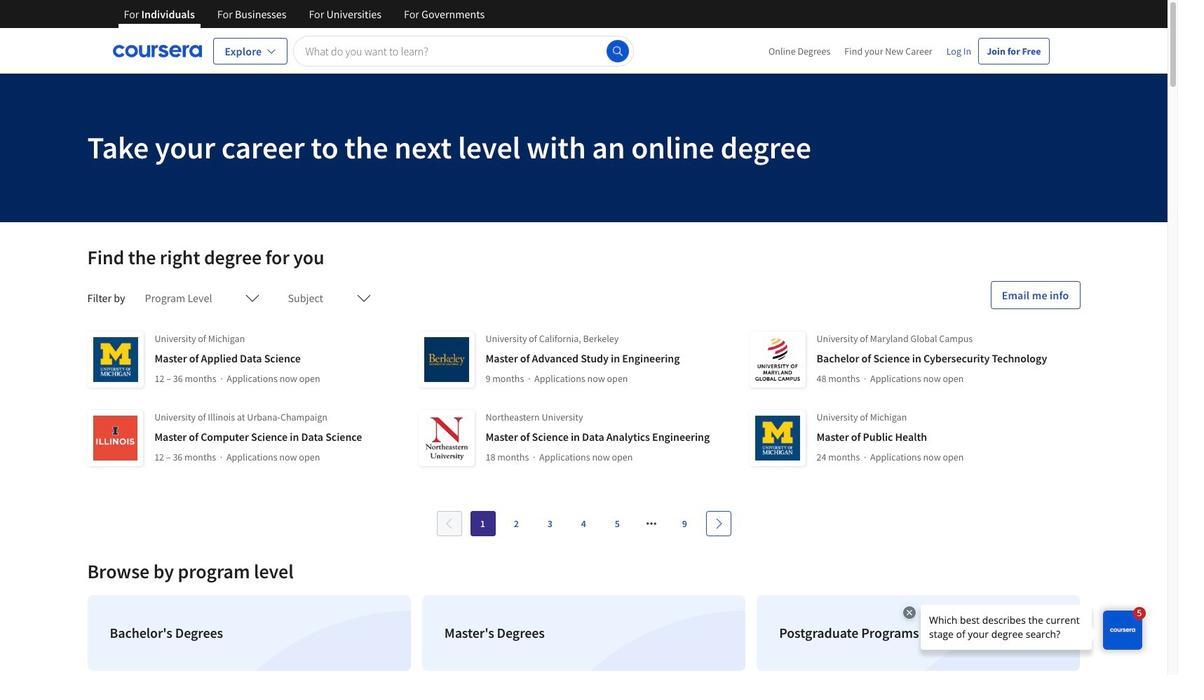 Task type: vqa. For each thing, say whether or not it's contained in the screenshot.
the topmost Learn
no



Task type: locate. For each thing, give the bounding box(es) containing it.
northeastern university image
[[419, 411, 475, 467]]

1 horizontal spatial university of michigan image
[[750, 411, 806, 467]]

go to next page image
[[713, 519, 725, 530]]

list
[[82, 590, 1087, 676]]

university of california, berkeley image
[[419, 332, 475, 388]]

university of maryland global campus image
[[750, 332, 806, 388]]

0 vertical spatial university of michigan image
[[87, 332, 144, 388]]

university of michigan image
[[87, 332, 144, 388], [750, 411, 806, 467]]

None search field
[[294, 35, 634, 66]]



Task type: describe. For each thing, give the bounding box(es) containing it.
university of illinois at urbana-champaign image
[[87, 411, 143, 467]]

coursera image
[[113, 40, 202, 62]]

0 horizontal spatial university of michigan image
[[87, 332, 144, 388]]

1 vertical spatial university of michigan image
[[750, 411, 806, 467]]

What do you want to learn? text field
[[294, 35, 634, 66]]

banner navigation
[[113, 0, 496, 39]]



